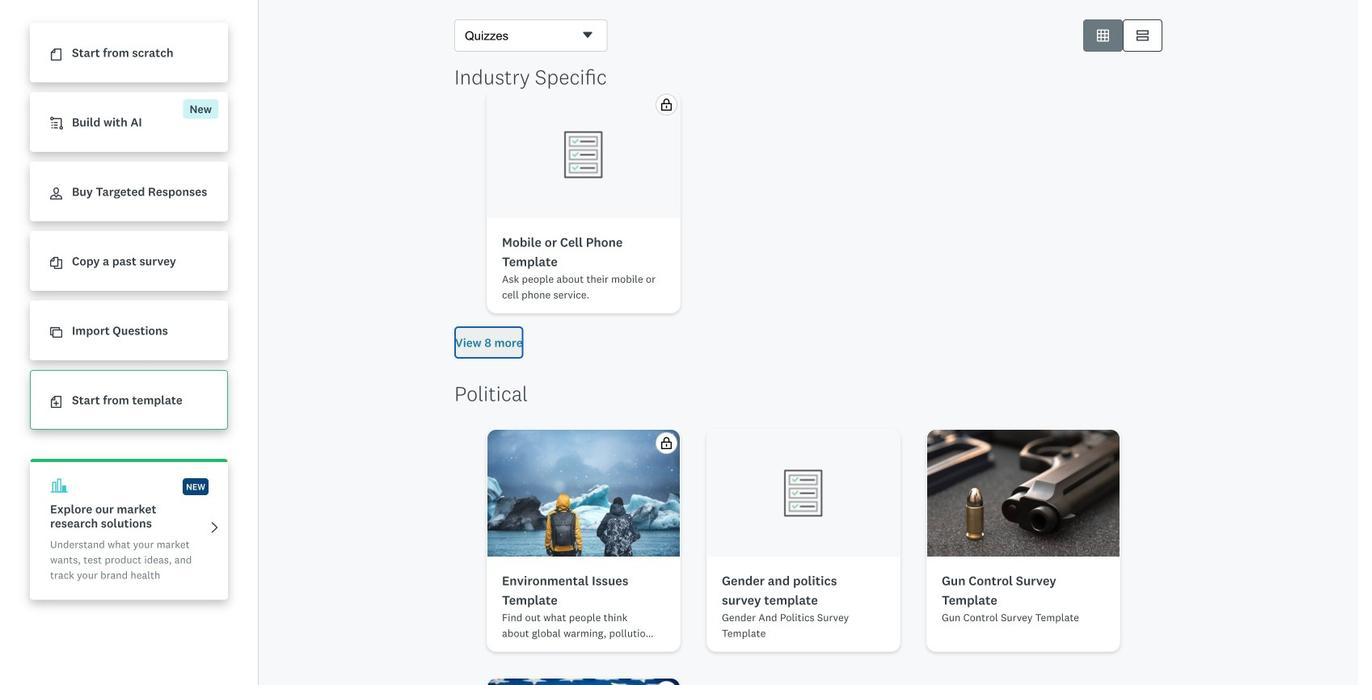 Task type: vqa. For each thing, say whether or not it's contained in the screenshot.
Document image
yes



Task type: locate. For each thing, give the bounding box(es) containing it.
documentplus image
[[50, 396, 62, 408]]

documentclone image
[[50, 257, 62, 269]]

lock image
[[661, 99, 673, 111]]

gun control survey template image
[[927, 430, 1120, 557]]

user image
[[50, 188, 62, 200]]

gender and politics survey template image
[[778, 468, 829, 519]]

clone image
[[50, 327, 62, 339]]

chevronright image
[[209, 522, 221, 534]]



Task type: describe. For each thing, give the bounding box(es) containing it.
environmental issues template image
[[488, 430, 680, 557]]

lock image
[[661, 437, 673, 450]]

document image
[[50, 49, 62, 61]]

mobile or cell phone template image
[[558, 129, 610, 181]]

textboxmultiple image
[[1137, 30, 1149, 42]]

grid image
[[1097, 30, 1109, 42]]



